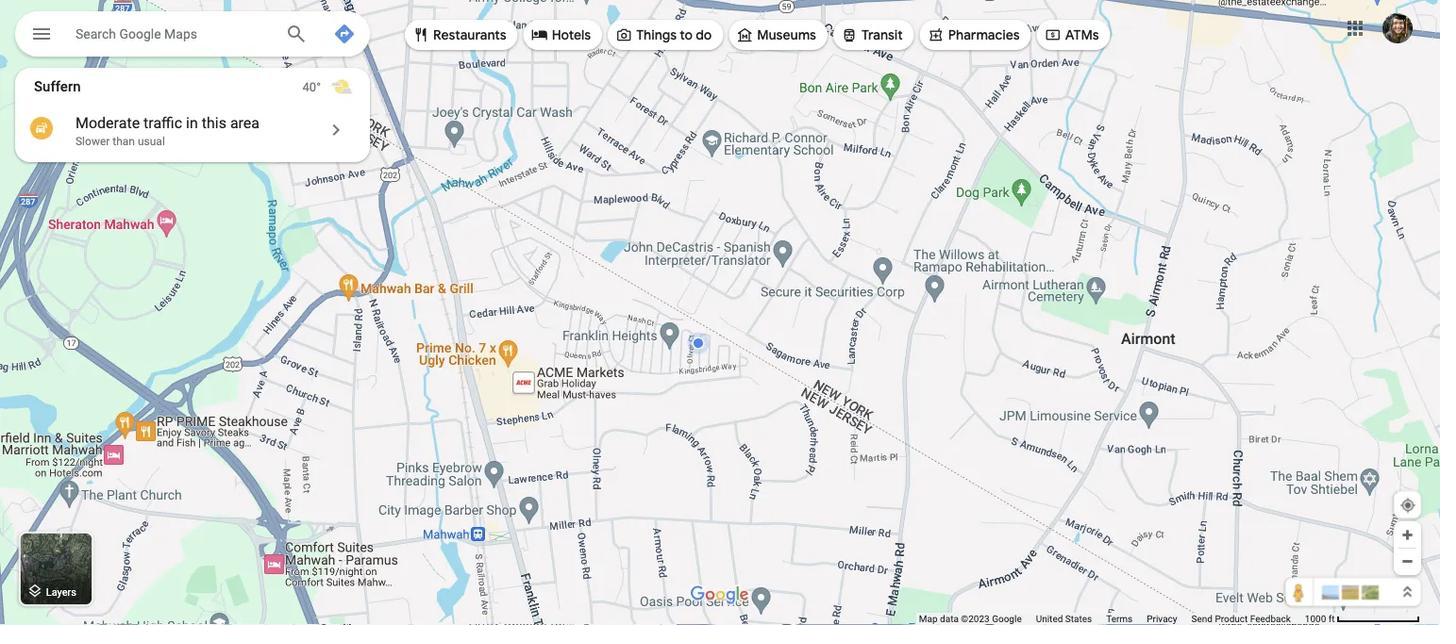 Task type: describe. For each thing, give the bounding box(es) containing it.
1000
[[1305, 614, 1326, 625]]

google inside footer
[[992, 614, 1022, 625]]


[[616, 24, 632, 45]]

to
[[680, 26, 693, 43]]

none search field inside google maps element
[[15, 11, 370, 60]]

united states
[[1036, 614, 1092, 625]]

hotels
[[552, 26, 591, 43]]

map data ©2023 google
[[919, 614, 1022, 625]]

google maps element
[[0, 0, 1440, 626]]

ft
[[1329, 614, 1335, 625]]

suffern
[[34, 78, 81, 95]]

search google maps field containing search google maps
[[15, 11, 370, 57]]

show your location image
[[1400, 497, 1417, 514]]


[[928, 24, 944, 45]]

 museums
[[736, 24, 816, 45]]

footer inside google maps element
[[919, 613, 1305, 626]]

maps
[[164, 26, 197, 42]]

pharmacies
[[948, 26, 1020, 43]]

partly cloudy image
[[330, 76, 353, 98]]

terms
[[1106, 614, 1133, 625]]

data
[[940, 614, 959, 625]]

feedback
[[1250, 614, 1291, 625]]

slower
[[76, 135, 110, 148]]

museums
[[757, 26, 816, 43]]

google account: giulia masi  
(giulia.masi@adept.ai) image
[[1383, 13, 1413, 44]]

search
[[76, 26, 116, 42]]

states
[[1065, 614, 1092, 625]]

©2023
[[961, 614, 990, 625]]

 layers
[[26, 581, 76, 602]]


[[30, 20, 53, 48]]

 pharmacies
[[928, 24, 1020, 45]]

map
[[919, 614, 938, 625]]

show street view coverage image
[[1285, 579, 1314, 607]]

 things to do
[[616, 24, 712, 45]]

traffic
[[144, 114, 182, 132]]

send product feedback
[[1192, 614, 1291, 625]]

product
[[1215, 614, 1248, 625]]

suffern weather group
[[303, 68, 370, 106]]

privacy button
[[1147, 613, 1177, 626]]



Task type: locate. For each thing, give the bounding box(es) containing it.
Search Google Maps field
[[15, 11, 370, 57], [76, 22, 270, 44]]

zoom in image
[[1401, 529, 1415, 543]]

google left maps
[[119, 26, 161, 42]]

google right ©2023
[[992, 614, 1022, 625]]

zoom out image
[[1401, 555, 1415, 569]]

moderate traffic in this area slower than usual
[[76, 114, 260, 148]]

1000 ft
[[1305, 614, 1335, 625]]

 hotels
[[531, 24, 591, 45]]

google inside field
[[119, 26, 161, 42]]

search google maps
[[76, 26, 197, 42]]

0 vertical spatial google
[[119, 26, 161, 42]]

1 horizontal spatial google
[[992, 614, 1022, 625]]

restaurants
[[433, 26, 507, 43]]

 restaurants
[[412, 24, 507, 45]]

suffern region
[[15, 68, 370, 162]]

usual
[[138, 135, 165, 148]]

terms button
[[1106, 613, 1133, 626]]

google
[[119, 26, 161, 42], [992, 614, 1022, 625]]


[[841, 24, 858, 45]]


[[736, 24, 753, 45]]

None search field
[[15, 11, 370, 60]]

privacy
[[1147, 614, 1177, 625]]


[[1045, 24, 1061, 45]]

things
[[636, 26, 677, 43]]

40°
[[303, 80, 321, 94]]

send product feedback button
[[1192, 613, 1291, 626]]

footer containing map data ©2023 google
[[919, 613, 1305, 626]]

footer
[[919, 613, 1305, 626]]

united states button
[[1036, 613, 1092, 626]]

than
[[113, 135, 135, 148]]

0 horizontal spatial google
[[119, 26, 161, 42]]

this
[[202, 114, 226, 132]]


[[26, 581, 43, 602]]

do
[[696, 26, 712, 43]]


[[412, 24, 429, 45]]

transit
[[862, 26, 903, 43]]

 atms
[[1045, 24, 1099, 45]]

send
[[1192, 614, 1213, 625]]

atms
[[1065, 26, 1099, 43]]

united
[[1036, 614, 1063, 625]]

1000 ft button
[[1305, 614, 1420, 625]]


[[531, 24, 548, 45]]

layers
[[46, 586, 76, 598]]

moderate
[[76, 114, 140, 132]]

 transit
[[841, 24, 903, 45]]

area
[[230, 114, 260, 132]]

in
[[186, 114, 198, 132]]

none search field containing 
[[15, 11, 370, 60]]

 button
[[15, 11, 68, 60]]

1 vertical spatial google
[[992, 614, 1022, 625]]



Task type: vqa. For each thing, say whether or not it's contained in the screenshot.
the to
yes



